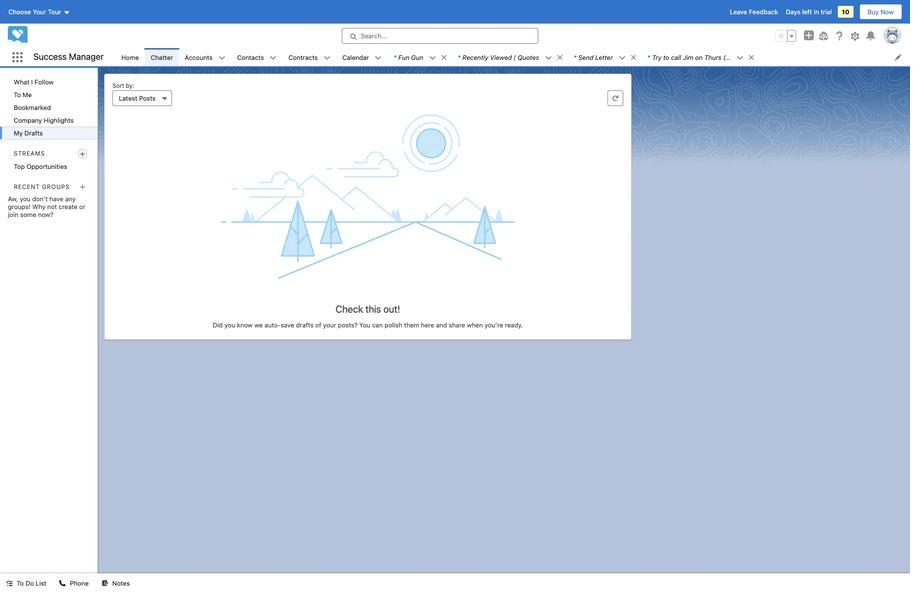 Task type: vqa. For each thing, say whether or not it's contained in the screenshot.
, for Created By
no



Task type: locate. For each thing, give the bounding box(es) containing it.
check this out! status
[[109, 279, 627, 329]]

to left me
[[14, 91, 21, 99]]

you're
[[485, 321, 503, 329]]

text default image
[[440, 54, 447, 61], [556, 54, 563, 61], [218, 54, 225, 61], [324, 54, 331, 61], [429, 54, 436, 61], [545, 54, 552, 61], [619, 54, 626, 61], [737, 54, 744, 61], [6, 580, 13, 587], [59, 580, 66, 587]]

text default image right contacts
[[270, 54, 277, 61]]

have
[[49, 195, 63, 203]]

you right aw,
[[20, 195, 30, 203]]

ready.
[[505, 321, 523, 329]]

contracts list item
[[283, 48, 336, 66]]

calendar link
[[336, 48, 375, 66]]

success
[[33, 52, 67, 62]]

list
[[115, 48, 910, 66]]

text default image right gun on the top of the page
[[429, 54, 436, 61]]

0 vertical spatial to
[[14, 91, 21, 99]]

share
[[449, 321, 465, 329]]

feedback
[[749, 8, 778, 16]]

text default image down search... button
[[440, 54, 447, 61]]

2 list item from the left
[[452, 48, 568, 66]]

we
[[254, 321, 263, 329]]

to me link
[[0, 88, 98, 101]]

1 horizontal spatial you
[[224, 321, 235, 329]]

join
[[8, 211, 18, 219]]

to do list
[[17, 580, 46, 587]]

accounts link
[[179, 48, 218, 66]]

chatter
[[151, 53, 173, 61]]

recently
[[462, 53, 488, 61]]

now
[[881, 8, 894, 16]]

search... button
[[342, 28, 538, 44]]

text default image left do
[[6, 580, 13, 587]]

what i follow to me bookmarked company highlights my drafts
[[14, 78, 74, 137]]

accounts list item
[[179, 48, 231, 66]]

text default image inside accounts list item
[[218, 54, 225, 61]]

any
[[65, 195, 76, 203]]

* fun gun
[[394, 53, 423, 61]]

text default image right contracts
[[324, 54, 331, 61]]

why
[[32, 203, 45, 211]]

to left do
[[17, 580, 24, 587]]

you inside aw, you don't have any groups!
[[20, 195, 30, 203]]

here
[[421, 321, 434, 329]]

what
[[14, 78, 29, 86]]

do
[[26, 580, 34, 587]]

by:
[[126, 82, 134, 89]]

you for aw,
[[20, 195, 30, 203]]

3 * from the left
[[574, 53, 576, 61]]

top opportunities link
[[0, 160, 98, 173]]

follow
[[35, 78, 54, 86]]

to inside button
[[17, 580, 24, 587]]

0 horizontal spatial you
[[20, 195, 30, 203]]

text default image inside contacts list item
[[270, 54, 277, 61]]

you right did
[[224, 321, 235, 329]]

1 vertical spatial you
[[224, 321, 235, 329]]

text default image down search...
[[375, 54, 382, 61]]

* left recently
[[458, 53, 461, 61]]

text default image right thurs
[[748, 54, 755, 61]]

text default image right "accounts"
[[218, 54, 225, 61]]

tour
[[48, 8, 61, 16]]

my drafts link
[[0, 127, 98, 139]]

text default image inside notes button
[[101, 580, 108, 587]]

list item
[[388, 48, 452, 66], [452, 48, 568, 66], [568, 48, 641, 66], [641, 48, 759, 66]]

1 vertical spatial to
[[17, 580, 24, 587]]

* for * try to call jim on thurs (sample)
[[647, 53, 650, 61]]

text default image left "phone"
[[59, 580, 66, 587]]

* left try
[[647, 53, 650, 61]]

1 list item from the left
[[388, 48, 452, 66]]

success manager
[[33, 52, 104, 62]]

calendar list item
[[336, 48, 388, 66]]

text default image left notes
[[101, 580, 108, 587]]

you
[[20, 195, 30, 203], [224, 321, 235, 329]]

notes
[[112, 580, 130, 587]]

latest
[[119, 94, 137, 102]]

*
[[394, 53, 396, 61], [458, 53, 461, 61], [574, 53, 576, 61], [647, 53, 650, 61]]

aw, you don't have any groups!
[[8, 195, 76, 211]]

groups
[[42, 183, 70, 190]]

0 vertical spatial you
[[20, 195, 30, 203]]

* left fun
[[394, 53, 396, 61]]

of
[[315, 321, 321, 329]]

auto-
[[265, 321, 281, 329]]

choose your tour button
[[8, 4, 70, 20]]

* left send
[[574, 53, 576, 61]]

create
[[59, 203, 77, 211]]

fun
[[398, 53, 409, 61]]

contacts
[[237, 53, 264, 61]]

did
[[213, 321, 223, 329]]

top opportunities
[[14, 162, 67, 170]]

send
[[578, 53, 594, 61]]

choose your tour
[[8, 8, 61, 16]]

save
[[281, 321, 294, 329]]

some
[[20, 211, 36, 219]]

quotes
[[518, 53, 539, 61]]

to
[[14, 91, 21, 99], [17, 580, 24, 587]]

4 * from the left
[[647, 53, 650, 61]]

2 * from the left
[[458, 53, 461, 61]]

my
[[14, 129, 23, 137]]

text default image
[[630, 54, 637, 61], [748, 54, 755, 61], [270, 54, 277, 61], [375, 54, 382, 61], [101, 580, 108, 587]]

this
[[365, 304, 381, 315]]

list containing home
[[115, 48, 910, 66]]

text default image right "quotes"
[[545, 54, 552, 61]]

you inside the check this out! status
[[224, 321, 235, 329]]

10
[[842, 8, 849, 16]]

streams
[[14, 150, 45, 157]]

what i follow link
[[0, 76, 98, 88]]

text default image inside calendar list item
[[375, 54, 382, 61]]

1 * from the left
[[394, 53, 396, 61]]

aw,
[[8, 195, 18, 203]]

* try to call jim on thurs (sample)
[[647, 53, 750, 61]]

text default image inside the to do list button
[[6, 580, 13, 587]]

group
[[775, 30, 796, 42]]

phone button
[[53, 574, 95, 593]]



Task type: describe. For each thing, give the bounding box(es) containing it.
groups!
[[8, 203, 31, 211]]

and
[[436, 321, 447, 329]]

gun
[[411, 53, 423, 61]]

contacts list item
[[231, 48, 283, 66]]

recent groups
[[14, 183, 70, 190]]

check
[[336, 304, 363, 315]]

did you know we auto-save drafts of your posts? you can polish them here and share when you're ready.
[[213, 321, 523, 329]]

(sample)
[[723, 53, 750, 61]]

text default image left send
[[556, 54, 563, 61]]

calendar
[[342, 53, 369, 61]]

posts?
[[338, 321, 358, 329]]

recent
[[14, 183, 40, 190]]

left
[[802, 8, 812, 16]]

sort
[[112, 82, 124, 89]]

days
[[786, 8, 801, 16]]

me
[[23, 91, 32, 99]]

now?
[[38, 211, 53, 219]]

sort by: latest posts
[[112, 82, 156, 102]]

your
[[33, 8, 46, 16]]

you
[[359, 321, 370, 329]]

drafts
[[24, 129, 43, 137]]

to inside what i follow to me bookmarked company highlights my drafts
[[14, 91, 21, 99]]

text default image right letter
[[619, 54, 626, 61]]

company
[[14, 116, 42, 124]]

leave feedback
[[730, 8, 778, 16]]

call
[[671, 53, 681, 61]]

buy
[[868, 8, 879, 16]]

why not create or join some now?
[[8, 203, 85, 219]]

home
[[121, 53, 139, 61]]

leave
[[730, 8, 747, 16]]

manager
[[69, 52, 104, 62]]

* for * send letter
[[574, 53, 576, 61]]

accounts
[[185, 53, 213, 61]]

list
[[36, 580, 46, 587]]

text default image inside "contracts" list item
[[324, 54, 331, 61]]

choose
[[8, 8, 31, 16]]

top
[[14, 162, 25, 170]]

check this out!
[[336, 304, 400, 315]]

* recently viewed | quotes
[[458, 53, 539, 61]]

bookmarked
[[14, 104, 51, 111]]

contacts link
[[231, 48, 270, 66]]

* for * recently viewed | quotes
[[458, 53, 461, 61]]

letter
[[595, 53, 613, 61]]

to do list button
[[0, 574, 52, 593]]

* send letter
[[574, 53, 613, 61]]

leave feedback link
[[730, 8, 778, 16]]

contracts link
[[283, 48, 324, 66]]

3 list item from the left
[[568, 48, 641, 66]]

polish
[[385, 321, 402, 329]]

text default image left try
[[630, 54, 637, 61]]

home link
[[115, 48, 145, 66]]

in
[[814, 8, 819, 16]]

buy now
[[868, 8, 894, 16]]

to
[[663, 53, 669, 61]]

text default image inside phone button
[[59, 580, 66, 587]]

when
[[467, 321, 483, 329]]

out!
[[383, 304, 400, 315]]

thurs
[[704, 53, 721, 61]]

opportunities
[[26, 162, 67, 170]]

chatter link
[[145, 48, 179, 66]]

can
[[372, 321, 383, 329]]

try
[[652, 53, 662, 61]]

Sort by: button
[[112, 90, 172, 106]]

4 list item from the left
[[641, 48, 759, 66]]

them
[[404, 321, 419, 329]]

recent groups link
[[14, 183, 70, 190]]

* for * fun gun
[[394, 53, 396, 61]]

days left in trial
[[786, 8, 832, 16]]

viewed
[[490, 53, 512, 61]]

i
[[31, 78, 33, 86]]

on
[[695, 53, 703, 61]]

posts
[[139, 94, 156, 102]]

company highlights link
[[0, 114, 98, 127]]

trial
[[821, 8, 832, 16]]

text default image right thurs
[[737, 54, 744, 61]]

don't
[[32, 195, 48, 203]]

your
[[323, 321, 336, 329]]

streams link
[[14, 150, 45, 157]]

not
[[47, 203, 57, 211]]

you for did
[[224, 321, 235, 329]]

notes button
[[96, 574, 136, 593]]

search...
[[361, 32, 387, 40]]

or
[[79, 203, 85, 211]]



